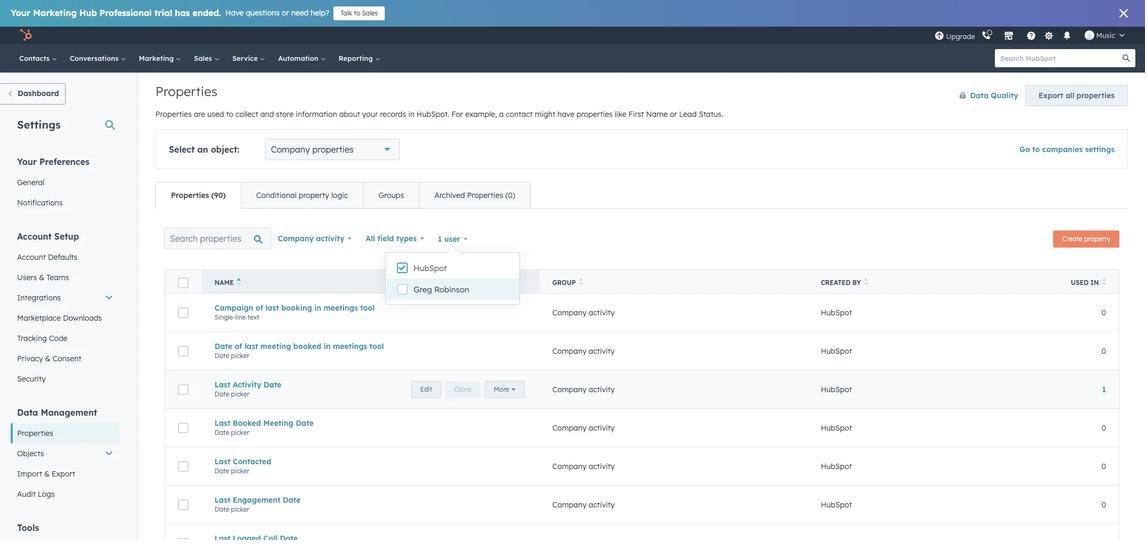 Task type: locate. For each thing, give the bounding box(es) containing it.
0 horizontal spatial properties
[[312, 144, 354, 155]]

of for date
[[235, 342, 242, 351]]

general link
[[11, 173, 120, 193]]

0 horizontal spatial export
[[52, 470, 75, 479]]

2 horizontal spatial press to sort. element
[[1102, 278, 1106, 287]]

last left engagement
[[215, 496, 230, 505]]

your for your marketing hub professional trial has ended. have questions or need help?
[[11, 7, 30, 18]]

company activity for campaign of last booking in meetings tool
[[552, 308, 615, 318]]

picker inside last activity date date picker
[[231, 390, 249, 398]]

1 vertical spatial &
[[45, 354, 50, 364]]

tool inside campaign of last booking in meetings tool single-line text
[[360, 303, 375, 313]]

date of last meeting booked in meetings tool button
[[215, 342, 527, 351]]

0 horizontal spatial property
[[299, 191, 329, 200]]

meetings right booked
[[333, 342, 367, 351]]

menu
[[933, 27, 1132, 44]]

last left meeting
[[245, 342, 258, 351]]

more button
[[485, 381, 525, 398]]

tool down name 'button'
[[360, 303, 375, 313]]

last left 'contacted'
[[215, 457, 230, 467]]

1 horizontal spatial in
[[324, 342, 331, 351]]

list box
[[386, 253, 519, 305]]

2 horizontal spatial properties
[[1077, 91, 1115, 100]]

single-
[[215, 313, 235, 321]]

0 vertical spatial account
[[17, 231, 52, 242]]

marketing down trial
[[139, 54, 176, 63]]

1 inside dropdown button
[[438, 235, 442, 244]]

of
[[256, 303, 263, 313], [235, 342, 242, 351]]

audit logs
[[17, 490, 55, 500]]

2 last from the top
[[215, 419, 230, 428]]

of up text
[[256, 303, 263, 313]]

or left need
[[282, 8, 289, 18]]

press to sort. image inside used in button
[[1102, 278, 1106, 286]]

marketing
[[33, 7, 77, 18], [139, 54, 176, 63]]

of for campaign
[[256, 303, 263, 313]]

1 vertical spatial 1
[[1102, 385, 1106, 395]]

of inside campaign of last booking in meetings tool single-line text
[[256, 303, 263, 313]]

hubspot for last booked meeting date
[[821, 423, 852, 433]]

logic
[[331, 191, 348, 200]]

press to sort. element
[[579, 278, 583, 287], [864, 278, 868, 287], [1102, 278, 1106, 287]]

0 horizontal spatial or
[[282, 8, 289, 18]]

0 for picker
[[1101, 423, 1106, 433]]

1 vertical spatial or
[[670, 110, 677, 119]]

activity for last booked meeting date
[[589, 423, 615, 433]]

your up general
[[17, 157, 37, 167]]

properties (90) link
[[156, 183, 241, 208]]

consent
[[53, 354, 81, 364]]

press to sort. image right by
[[864, 278, 868, 286]]

last booked meeting date date picker
[[215, 419, 314, 437]]

1 horizontal spatial last
[[265, 303, 279, 313]]

import & export link
[[11, 464, 120, 485]]

1 vertical spatial property
[[1084, 235, 1110, 243]]

2 account from the top
[[17, 253, 46, 262]]

2 picker from the top
[[231, 390, 249, 398]]

1 0 from the top
[[1101, 308, 1106, 318]]

0 vertical spatial in
[[408, 110, 414, 119]]

tab panel
[[155, 208, 1128, 541]]

last inside last contacted date picker
[[215, 457, 230, 467]]

user
[[444, 235, 460, 244]]

1 vertical spatial to
[[226, 110, 233, 119]]

tool
[[360, 303, 375, 313], [369, 342, 384, 351]]

1 vertical spatial last
[[245, 342, 258, 351]]

2 vertical spatial to
[[1032, 145, 1040, 154]]

0 horizontal spatial name
[[215, 279, 234, 287]]

object:
[[211, 144, 239, 155]]

3 picker from the top
[[231, 429, 249, 437]]

1 last from the top
[[215, 380, 230, 390]]

0 horizontal spatial sales
[[194, 54, 214, 63]]

campaign
[[215, 303, 253, 313]]

in right booking
[[314, 303, 321, 313]]

last left booking
[[265, 303, 279, 313]]

0 horizontal spatial press to sort. image
[[579, 278, 583, 286]]

edit button
[[411, 381, 441, 398]]

in inside campaign of last booking in meetings tool single-line text
[[314, 303, 321, 313]]

1 horizontal spatial to
[[354, 9, 360, 17]]

press to sort. element for used in
[[1102, 278, 1106, 287]]

professional
[[100, 7, 152, 18]]

campaign of last booking in meetings tool single-line text
[[215, 303, 375, 321]]

tab list
[[155, 182, 531, 209]]

talk to sales button
[[334, 6, 385, 20]]

press to sort. image right 'in'
[[1102, 278, 1106, 286]]

1 horizontal spatial press to sort. image
[[864, 278, 868, 286]]

date of last meeting booked in meetings tool date picker
[[215, 342, 384, 360]]

by
[[852, 279, 861, 287]]

1 vertical spatial name
[[215, 279, 234, 287]]

general
[[17, 178, 44, 188]]

ascending sort. press to sort descending. image
[[237, 278, 241, 286]]

company activity for last engagement date
[[552, 500, 615, 510]]

press to sort. image for created by
[[864, 278, 868, 286]]

company activity
[[278, 234, 344, 244], [552, 308, 615, 318], [552, 347, 615, 356], [552, 385, 615, 395], [552, 423, 615, 433], [552, 462, 615, 472], [552, 500, 615, 510]]

date
[[215, 342, 232, 351], [215, 352, 229, 360], [264, 380, 281, 390], [215, 390, 229, 398], [296, 419, 314, 428], [215, 429, 229, 437], [215, 467, 229, 475], [283, 496, 301, 505], [215, 506, 229, 514]]

0 vertical spatial of
[[256, 303, 263, 313]]

conditional property logic link
[[241, 183, 363, 208]]

5 picker from the top
[[231, 506, 249, 514]]

conditional
[[256, 191, 297, 200]]

1 vertical spatial sales
[[194, 54, 214, 63]]

data
[[970, 91, 989, 100], [17, 408, 38, 418]]

3 press to sort. element from the left
[[1102, 278, 1106, 287]]

1 horizontal spatial or
[[670, 110, 677, 119]]

data inside button
[[970, 91, 989, 100]]

press to sort. element for created by
[[864, 278, 868, 287]]

settings image
[[1044, 31, 1054, 41]]

0 vertical spatial 1
[[438, 235, 442, 244]]

0 vertical spatial data
[[970, 91, 989, 100]]

last contacted date picker
[[215, 457, 271, 475]]

4 picker from the top
[[231, 467, 249, 475]]

notifications link
[[11, 193, 120, 213]]

properties left like
[[577, 110, 613, 119]]

press to sort. image
[[579, 278, 583, 286], [864, 278, 868, 286], [1102, 278, 1106, 286]]

properties down information
[[312, 144, 354, 155]]

export left "all"
[[1039, 91, 1063, 100]]

& for consent
[[45, 354, 50, 364]]

all field types
[[366, 234, 417, 244]]

name inside name 'button'
[[215, 279, 234, 287]]

1 press to sort. image from the left
[[579, 278, 583, 286]]

picker down activity
[[231, 390, 249, 398]]

press to sort. element inside used in button
[[1102, 278, 1106, 287]]

1 horizontal spatial press to sort. element
[[864, 278, 868, 287]]

company properties button
[[265, 139, 400, 160]]

account
[[17, 231, 52, 242], [17, 253, 46, 262]]

3 0 from the top
[[1101, 423, 1106, 433]]

meetings down name 'button'
[[324, 303, 358, 313]]

reporting link
[[332, 44, 387, 73]]

picker down engagement
[[231, 506, 249, 514]]

archived properties (0) link
[[419, 183, 530, 208]]

marketplace downloads
[[17, 314, 102, 323]]

property right create
[[1084, 235, 1110, 243]]

account up the users
[[17, 253, 46, 262]]

1 vertical spatial meetings
[[333, 342, 367, 351]]

tool down campaign of last booking in meetings tool button
[[369, 342, 384, 351]]

last activity date date picker
[[215, 380, 281, 398]]

contacts link
[[13, 44, 63, 73]]

picker up activity
[[231, 352, 249, 360]]

1 vertical spatial marketing
[[139, 54, 176, 63]]

2 vertical spatial in
[[324, 342, 331, 351]]

greg robinson image
[[1085, 30, 1094, 40]]

properties up are
[[155, 83, 217, 99]]

0 for meetings
[[1101, 308, 1106, 318]]

name left ascending sort. press to sort descending. element
[[215, 279, 234, 287]]

account up account defaults
[[17, 231, 52, 242]]

last inside last engagement date date picker
[[215, 496, 230, 505]]

press to sort. image inside created by button
[[864, 278, 868, 286]]

close image
[[1119, 9, 1128, 18]]

picker
[[231, 352, 249, 360], [231, 390, 249, 398], [231, 429, 249, 437], [231, 467, 249, 475], [231, 506, 249, 514]]

2 0 from the top
[[1101, 347, 1106, 356]]

or
[[282, 8, 289, 18], [670, 110, 677, 119]]

press to sort. element inside created by button
[[864, 278, 868, 287]]

last booked meeting date button
[[215, 419, 527, 428]]

press to sort. element inside group button
[[579, 278, 583, 287]]

press to sort. image for used in
[[1102, 278, 1106, 286]]

engagement
[[233, 496, 280, 505]]

company inside the company activity popup button
[[278, 234, 314, 244]]

press to sort. image inside group button
[[579, 278, 583, 286]]

sales left service on the top of page
[[194, 54, 214, 63]]

0 vertical spatial tool
[[360, 303, 375, 313]]

data down security
[[17, 408, 38, 418]]

& right the users
[[39, 273, 44, 283]]

0 vertical spatial or
[[282, 8, 289, 18]]

marketplaces image
[[1004, 32, 1014, 41]]

a
[[499, 110, 504, 119]]

2 vertical spatial properties
[[312, 144, 354, 155]]

to right talk
[[354, 9, 360, 17]]

text
[[248, 313, 259, 321]]

date inside last contacted date picker
[[215, 467, 229, 475]]

0 horizontal spatial to
[[226, 110, 233, 119]]

press to sort. element right by
[[864, 278, 868, 287]]

2 press to sort. element from the left
[[864, 278, 868, 287]]

created by
[[821, 279, 861, 287]]

export all properties
[[1039, 91, 1115, 100]]

contacts
[[19, 54, 52, 63]]

last inside last activity date date picker
[[215, 380, 230, 390]]

1 horizontal spatial sales
[[362, 9, 378, 17]]

1 vertical spatial properties
[[577, 110, 613, 119]]

in right records
[[408, 110, 414, 119]]

data for data management
[[17, 408, 38, 418]]

company activity for date of last meeting booked in meetings tool
[[552, 347, 615, 356]]

list box containing hubspot
[[386, 253, 519, 305]]

marketing link
[[132, 44, 188, 73]]

to inside talk to sales button
[[354, 9, 360, 17]]

0 vertical spatial sales
[[362, 9, 378, 17]]

sales right talk
[[362, 9, 378, 17]]

data management element
[[11, 407, 120, 505]]

last
[[265, 303, 279, 313], [245, 342, 258, 351]]

ascending sort. press to sort descending. element
[[237, 278, 241, 287]]

3 last from the top
[[215, 457, 230, 467]]

of inside date of last meeting booked in meetings tool date picker
[[235, 342, 242, 351]]

1 horizontal spatial property
[[1084, 235, 1110, 243]]

last left activity
[[215, 380, 230, 390]]

1 account from the top
[[17, 231, 52, 242]]

press to sort. element right 'in'
[[1102, 278, 1106, 287]]

like
[[615, 110, 626, 119]]

hubspot
[[414, 263, 447, 274], [821, 308, 852, 318], [821, 347, 852, 356], [821, 385, 852, 395], [821, 423, 852, 433], [821, 462, 852, 472], [821, 500, 852, 510]]

1 vertical spatial export
[[52, 470, 75, 479]]

last for last engagement date
[[215, 496, 230, 505]]

0 vertical spatial marketing
[[33, 7, 77, 18]]

0 vertical spatial properties
[[1077, 91, 1115, 100]]

created
[[821, 279, 851, 287]]

your up hubspot image
[[11, 7, 30, 18]]

0 horizontal spatial data
[[17, 408, 38, 418]]

company activity for last contacted
[[552, 462, 615, 472]]

to for go
[[1032, 145, 1040, 154]]

0 vertical spatial name
[[646, 110, 668, 119]]

properties up objects
[[17, 429, 53, 439]]

1 for 1 user
[[438, 235, 442, 244]]

2 press to sort. image from the left
[[864, 278, 868, 286]]

have
[[557, 110, 574, 119]]

property left logic
[[299, 191, 329, 200]]

integrations
[[17, 293, 61, 303]]

menu containing music
[[933, 27, 1132, 44]]

1 vertical spatial tool
[[369, 342, 384, 351]]

0 vertical spatial export
[[1039, 91, 1063, 100]]

last inside last booked meeting date date picker
[[215, 419, 230, 428]]

to right used
[[226, 110, 233, 119]]

2 vertical spatial &
[[44, 470, 50, 479]]

0 horizontal spatial last
[[245, 342, 258, 351]]

last inside date of last meeting booked in meetings tool date picker
[[245, 342, 258, 351]]

0 horizontal spatial 1
[[438, 235, 442, 244]]

go to companies settings button
[[1019, 145, 1115, 154]]

property inside button
[[1084, 235, 1110, 243]]

all
[[366, 234, 375, 244]]

1 vertical spatial of
[[235, 342, 242, 351]]

of down "line" at the left of the page
[[235, 342, 242, 351]]

1 picker from the top
[[231, 352, 249, 360]]

notifications button
[[1058, 27, 1076, 44]]

1 vertical spatial in
[[314, 303, 321, 313]]

1 horizontal spatial data
[[970, 91, 989, 100]]

& for teams
[[39, 273, 44, 283]]

picker down 'contacted'
[[231, 467, 249, 475]]

export inside button
[[1039, 91, 1063, 100]]

0
[[1101, 308, 1106, 318], [1101, 347, 1106, 356], [1101, 423, 1106, 433], [1101, 462, 1106, 472], [1101, 500, 1106, 510]]

in right booked
[[324, 342, 331, 351]]

last inside campaign of last booking in meetings tool single-line text
[[265, 303, 279, 313]]

quality
[[991, 91, 1018, 100]]

account setup element
[[11, 231, 120, 390]]

tab list containing properties (90)
[[155, 182, 531, 209]]

0 horizontal spatial in
[[314, 303, 321, 313]]

0 vertical spatial meetings
[[324, 303, 358, 313]]

picker down the booked
[[231, 429, 249, 437]]

& inside data management element
[[44, 470, 50, 479]]

marketing left hub
[[33, 7, 77, 18]]

search button
[[1117, 49, 1135, 67]]

0 vertical spatial your
[[11, 7, 30, 18]]

1 press to sort. element from the left
[[579, 278, 583, 287]]

0 vertical spatial to
[[354, 9, 360, 17]]

1 horizontal spatial export
[[1039, 91, 1063, 100]]

users & teams link
[[11, 268, 120, 288]]

collect
[[236, 110, 258, 119]]

to right go
[[1032, 145, 1040, 154]]

created by button
[[808, 270, 1055, 294]]

meeting
[[260, 342, 291, 351]]

properties inside button
[[1077, 91, 1115, 100]]

in inside date of last meeting booked in meetings tool date picker
[[324, 342, 331, 351]]

property for create
[[1084, 235, 1110, 243]]

& right "import"
[[44, 470, 50, 479]]

0 horizontal spatial of
[[235, 342, 242, 351]]

2 horizontal spatial to
[[1032, 145, 1040, 154]]

calling icon image
[[981, 31, 991, 41]]

last engagement date date picker
[[215, 496, 301, 514]]

1 vertical spatial data
[[17, 408, 38, 418]]

hubspot.
[[417, 110, 449, 119]]

1 vertical spatial account
[[17, 253, 46, 262]]

properties inside data management element
[[17, 429, 53, 439]]

or left lead
[[670, 110, 677, 119]]

& right privacy
[[45, 354, 50, 364]]

1 horizontal spatial of
[[256, 303, 263, 313]]

4 last from the top
[[215, 496, 230, 505]]

data quality button
[[948, 85, 1019, 106]]

1 horizontal spatial 1
[[1102, 385, 1106, 395]]

press to sort. image right group
[[579, 278, 583, 286]]

export up audit logs link at the left bottom
[[52, 470, 75, 479]]

automation
[[278, 54, 320, 63]]

0 vertical spatial property
[[299, 191, 329, 200]]

campaign of last booking in meetings tool button
[[215, 303, 527, 313]]

properties left (0)
[[467, 191, 503, 200]]

0 vertical spatial &
[[39, 273, 44, 283]]

company properties
[[271, 144, 354, 155]]

or inside your marketing hub professional trial has ended. have questions or need help?
[[282, 8, 289, 18]]

press to sort. element right group
[[579, 278, 583, 287]]

settings
[[17, 118, 61, 131]]

data left quality at the top
[[970, 91, 989, 100]]

your
[[362, 110, 378, 119]]

company inside company properties popup button
[[271, 144, 310, 155]]

3 press to sort. image from the left
[[1102, 278, 1106, 286]]

properties inside "link"
[[467, 191, 503, 200]]

company activity inside popup button
[[278, 234, 344, 244]]

tracking
[[17, 334, 47, 344]]

lead
[[679, 110, 697, 119]]

properties left are
[[155, 110, 192, 119]]

1 user
[[438, 235, 460, 244]]

Search HubSpot search field
[[995, 49, 1126, 67]]

properties right "all"
[[1077, 91, 1115, 100]]

management
[[41, 408, 97, 418]]

name right first
[[646, 110, 668, 119]]

need
[[291, 8, 309, 18]]

tools
[[17, 523, 39, 534]]

0 vertical spatial last
[[265, 303, 279, 313]]

dashboard
[[18, 89, 59, 98]]

2 horizontal spatial press to sort. image
[[1102, 278, 1106, 286]]

1 vertical spatial your
[[17, 157, 37, 167]]

last left the booked
[[215, 419, 230, 428]]

0 horizontal spatial press to sort. element
[[579, 278, 583, 287]]

5 0 from the top
[[1101, 500, 1106, 510]]



Task type: vqa. For each thing, say whether or not it's contained in the screenshot.
Press to sort. element associated with Created by
yes



Task type: describe. For each thing, give the bounding box(es) containing it.
has
[[175, 7, 190, 18]]

meetings inside campaign of last booking in meetings tool single-line text
[[324, 303, 358, 313]]

last for last booked meeting date
[[215, 419, 230, 428]]

tool inside date of last meeting booked in meetings tool date picker
[[369, 342, 384, 351]]

field
[[377, 234, 394, 244]]

audit logs link
[[11, 485, 120, 505]]

Search search field
[[164, 228, 271, 250]]

properties left (90)
[[171, 191, 209, 200]]

picker inside last booked meeting date date picker
[[231, 429, 249, 437]]

privacy & consent link
[[11, 349, 120, 369]]

reporting
[[339, 54, 375, 63]]

clone button
[[445, 381, 481, 398]]

store
[[276, 110, 294, 119]]

clone
[[455, 386, 471, 394]]

booked
[[233, 419, 261, 428]]

activity for campaign of last booking in meetings tool
[[589, 308, 615, 318]]

talk to sales
[[340, 9, 378, 17]]

(90)
[[211, 191, 226, 200]]

hubspot image
[[19, 29, 32, 42]]

defaults
[[48, 253, 77, 262]]

to for talk
[[354, 9, 360, 17]]

account for account defaults
[[17, 253, 46, 262]]

1 horizontal spatial properties
[[577, 110, 613, 119]]

used
[[1071, 279, 1089, 287]]

company activity for last booked meeting date
[[552, 423, 615, 433]]

sales inside button
[[362, 9, 378, 17]]

select
[[169, 144, 195, 155]]

1 for 1
[[1102, 385, 1106, 395]]

robinson
[[434, 285, 469, 295]]

2 horizontal spatial in
[[408, 110, 414, 119]]

your for your preferences
[[17, 157, 37, 167]]

last for booking
[[265, 303, 279, 313]]

tab panel containing company activity
[[155, 208, 1128, 541]]

setup
[[54, 231, 79, 242]]

picker inside last contacted date picker
[[231, 467, 249, 475]]

help image
[[1026, 32, 1036, 41]]

sales link
[[188, 44, 226, 73]]

& for export
[[44, 470, 50, 479]]

archived properties (0)
[[434, 191, 515, 200]]

picker inside last engagement date date picker
[[231, 506, 249, 514]]

select an object:
[[169, 144, 239, 155]]

service link
[[226, 44, 272, 73]]

group
[[552, 279, 576, 287]]

export all properties button
[[1025, 85, 1128, 106]]

1 horizontal spatial marketing
[[139, 54, 176, 63]]

data for data quality
[[970, 91, 989, 100]]

upgrade
[[946, 32, 975, 40]]

(0)
[[505, 191, 515, 200]]

hubspot for campaign of last booking in meetings tool
[[821, 308, 852, 318]]

go
[[1019, 145, 1030, 154]]

0 for in
[[1101, 347, 1106, 356]]

marketplace downloads link
[[11, 308, 120, 329]]

press to sort. element for group
[[579, 278, 583, 287]]

properties are used to collect and store information about your records in hubspot. for example, a contact might have properties like first name or lead status.
[[155, 110, 723, 119]]

settings link
[[1042, 30, 1056, 41]]

downloads
[[63, 314, 102, 323]]

an
[[197, 144, 208, 155]]

press to sort. image for group
[[579, 278, 583, 286]]

hubspot for last contacted
[[821, 462, 852, 472]]

edit
[[420, 386, 432, 394]]

tracking code
[[17, 334, 67, 344]]

create
[[1062, 235, 1082, 243]]

all
[[1066, 91, 1074, 100]]

service
[[232, 54, 260, 63]]

picker inside date of last meeting booked in meetings tool date picker
[[231, 352, 249, 360]]

activity for last contacted
[[589, 462, 615, 472]]

data management
[[17, 408, 97, 418]]

about
[[339, 110, 360, 119]]

company activity button
[[271, 228, 359, 250]]

go to companies settings
[[1019, 145, 1115, 154]]

name button
[[202, 270, 540, 294]]

help?
[[311, 8, 329, 18]]

hubspot inside list box
[[414, 263, 447, 274]]

your marketing hub professional trial has ended. have questions or need help?
[[11, 7, 329, 18]]

activity for last engagement date
[[589, 500, 615, 510]]

0 horizontal spatial marketing
[[33, 7, 77, 18]]

properties inside popup button
[[312, 144, 354, 155]]

in
[[1091, 279, 1099, 287]]

activity for date of last meeting booked in meetings tool
[[589, 347, 615, 356]]

your preferences element
[[11, 156, 120, 213]]

activity inside popup button
[[316, 234, 344, 244]]

tracking code link
[[11, 329, 120, 349]]

activity
[[233, 380, 261, 390]]

music button
[[1078, 27, 1131, 44]]

last engagement date button
[[215, 496, 527, 505]]

hubspot for last engagement date
[[821, 500, 852, 510]]

used in
[[1071, 279, 1099, 287]]

line
[[235, 313, 246, 321]]

meeting
[[263, 419, 293, 428]]

logs
[[38, 490, 55, 500]]

account defaults link
[[11, 247, 120, 268]]

companies
[[1042, 145, 1083, 154]]

last contacted button
[[215, 457, 527, 467]]

export inside data management element
[[52, 470, 75, 479]]

marketplaces button
[[998, 27, 1020, 44]]

records
[[380, 110, 406, 119]]

integrations button
[[11, 288, 120, 308]]

meetings inside date of last meeting booked in meetings tool date picker
[[333, 342, 367, 351]]

talk
[[340, 9, 352, 17]]

questions
[[246, 8, 280, 18]]

last for last contacted
[[215, 457, 230, 467]]

group button
[[540, 270, 808, 294]]

your preferences
[[17, 157, 89, 167]]

all field types button
[[359, 228, 431, 250]]

conditional property logic
[[256, 191, 348, 200]]

last for last activity date
[[215, 380, 230, 390]]

last activity date button
[[215, 380, 403, 390]]

preferences
[[39, 157, 89, 167]]

hubspot link
[[13, 29, 40, 42]]

import & export
[[17, 470, 75, 479]]

might
[[535, 110, 555, 119]]

upgrade image
[[934, 31, 944, 41]]

account for account setup
[[17, 231, 52, 242]]

search image
[[1123, 55, 1130, 62]]

settings
[[1085, 145, 1115, 154]]

hubspot for date of last meeting booked in meetings tool
[[821, 347, 852, 356]]

more
[[494, 386, 509, 394]]

hub
[[79, 7, 97, 18]]

last for meeting
[[245, 342, 258, 351]]

4 0 from the top
[[1101, 462, 1106, 472]]

property for conditional
[[299, 191, 329, 200]]

notifications image
[[1062, 32, 1072, 41]]

objects
[[17, 449, 44, 459]]

archived
[[434, 191, 465, 200]]

1 horizontal spatial name
[[646, 110, 668, 119]]

music
[[1096, 31, 1115, 40]]

used in button
[[1055, 270, 1119, 294]]

create property button
[[1053, 231, 1119, 248]]

have
[[225, 8, 244, 18]]

types
[[396, 234, 417, 244]]



